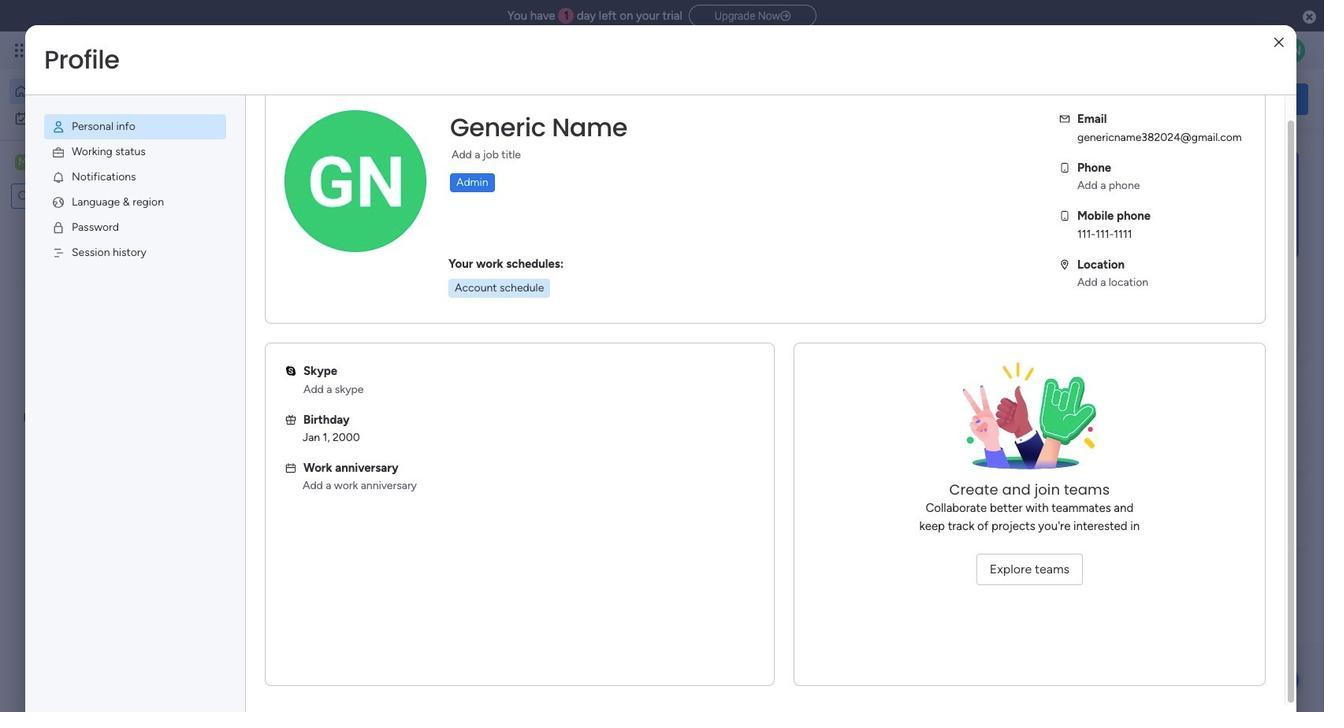 Task type: vqa. For each thing, say whether or not it's contained in the screenshot.
Clear search icon
yes



Task type: locate. For each thing, give the bounding box(es) containing it.
public board image for component image
[[263, 319, 281, 337]]

Search in workspace field
[[33, 187, 113, 205]]

2 public board image from the left
[[524, 319, 541, 337]]

dapulse rightstroke image
[[781, 10, 791, 22]]

1 horizontal spatial public board image
[[524, 319, 541, 337]]

2 option from the top
[[9, 106, 192, 131]]

option up personal info icon on the top of page
[[9, 79, 192, 104]]

public board image for component icon
[[524, 319, 541, 337]]

0 horizontal spatial add to favorites image
[[470, 320, 486, 336]]

clear search image
[[114, 188, 130, 204]]

1 option from the top
[[9, 79, 192, 104]]

component image
[[263, 344, 278, 358]]

close my workspaces image
[[244, 460, 263, 479]]

public board image up component image
[[263, 319, 281, 337]]

templates image image
[[1087, 151, 1295, 259]]

option
[[9, 79, 192, 104], [9, 106, 192, 131]]

0 horizontal spatial public board image
[[263, 319, 281, 337]]

close image
[[1275, 37, 1285, 49]]

workspace selection element
[[15, 153, 132, 173]]

getting started element
[[1073, 408, 1309, 471]]

public board image
[[263, 319, 281, 337], [524, 319, 541, 337]]

0 vertical spatial option
[[9, 79, 192, 104]]

2 add to favorites image from the left
[[731, 320, 747, 336]]

1 vertical spatial option
[[9, 106, 192, 131]]

public board image up component icon
[[524, 319, 541, 337]]

option up the workspace selection element
[[9, 106, 192, 131]]

working status image
[[51, 145, 65, 159]]

4 menu item from the top
[[44, 190, 226, 215]]

component image
[[524, 344, 538, 358]]

1 public board image from the left
[[263, 319, 281, 337]]

1 add to favorites image from the left
[[470, 320, 486, 336]]

1 menu item from the top
[[44, 114, 226, 140]]

None field
[[446, 111, 632, 144]]

add to favorites image
[[470, 320, 486, 336], [731, 320, 747, 336]]

select product image
[[14, 43, 30, 58]]

quick search results list box
[[244, 179, 1035, 388]]

menu menu
[[25, 95, 245, 285]]

generic name image
[[1281, 38, 1306, 63]]

help center element
[[1073, 484, 1309, 547]]

dapulse close image
[[1304, 9, 1317, 25]]

open update feed (inbox) image
[[244, 407, 263, 426]]

1 horizontal spatial add to favorites image
[[731, 320, 747, 336]]

menu item
[[44, 114, 226, 140], [44, 140, 226, 165], [44, 165, 226, 190], [44, 190, 226, 215], [44, 215, 226, 241], [44, 241, 226, 266]]



Task type: describe. For each thing, give the bounding box(es) containing it.
workspace image
[[270, 507, 308, 545]]

add to favorites image for public board image associated with component icon
[[731, 320, 747, 336]]

close recently visited image
[[244, 160, 263, 179]]

v2 bolt switch image
[[1208, 90, 1217, 108]]

6 menu item from the top
[[44, 241, 226, 266]]

5 menu item from the top
[[44, 215, 226, 241]]

add to favorites image for public board image corresponding to component image
[[470, 320, 486, 336]]

password image
[[51, 221, 65, 235]]

3 menu item from the top
[[44, 165, 226, 190]]

language & region image
[[51, 196, 65, 210]]

session history image
[[51, 246, 65, 260]]

2 menu item from the top
[[44, 140, 226, 165]]

v2 user feedback image
[[1085, 90, 1097, 108]]

workspace image
[[15, 154, 31, 171]]

notifications image
[[51, 170, 65, 185]]

no teams image
[[951, 363, 1109, 481]]

personal info image
[[51, 120, 65, 134]]



